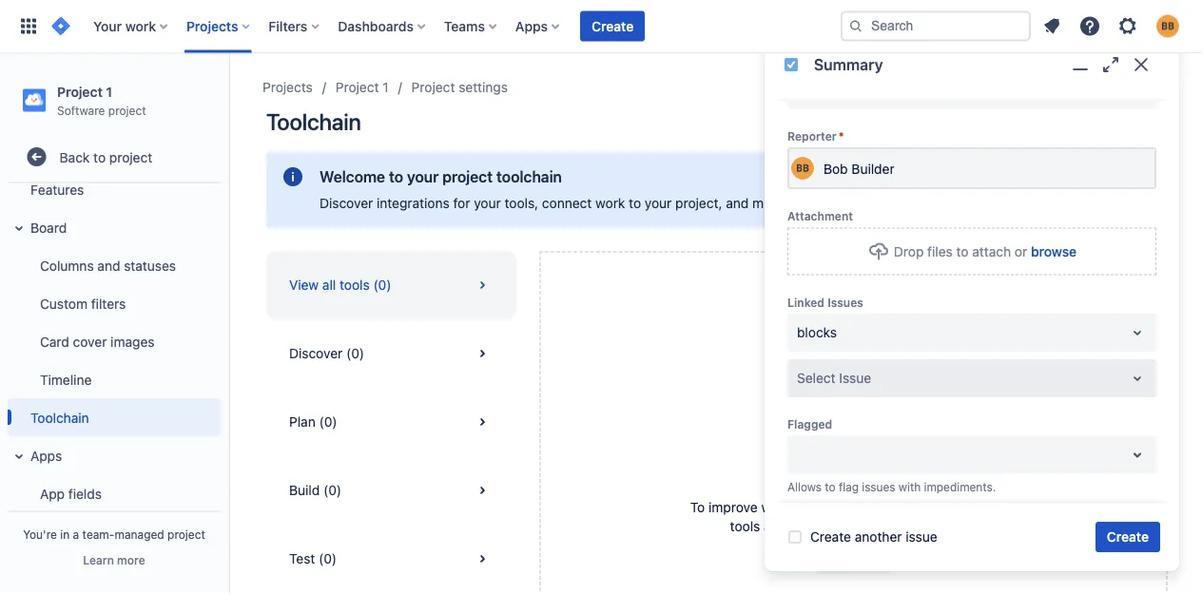 Task type: describe. For each thing, give the bounding box(es) containing it.
summary image
[[784, 57, 799, 72]]

drop
[[894, 244, 924, 259]]

(0) for plan (0)
[[319, 414, 337, 430]]

your down the ship
[[839, 519, 867, 535]]

project,
[[675, 195, 722, 211]]

dashboards
[[338, 18, 414, 34]]

*
[[839, 130, 844, 143]]

apps button
[[8, 437, 221, 475]]

drop files to attach or browse
[[894, 244, 1077, 259]]

build (0) button
[[266, 457, 516, 525]]

attachment
[[788, 210, 853, 223]]

to inside 'link'
[[93, 149, 106, 165]]

plan (0) button
[[266, 388, 516, 457]]

build for (0)
[[289, 483, 320, 498]]

connect
[[542, 195, 592, 211]]

allows
[[788, 481, 822, 494]]

columns
[[40, 258, 94, 273]]

open image inside flagged element
[[1126, 444, 1149, 467]]

improve
[[709, 500, 758, 516]]

apps inside dropdown button
[[515, 18, 548, 34]]

issues
[[862, 481, 896, 494]]

it
[[805, 195, 813, 211]]

blocks
[[797, 325, 837, 341]]

1 for project 1
[[383, 79, 389, 95]]

filters button
[[263, 11, 327, 41]]

flagged
[[788, 418, 832, 432]]

your work button
[[88, 11, 175, 41]]

view all tools (0)
[[289, 277, 391, 293]]

apps button
[[510, 11, 567, 41]]

select issue
[[797, 371, 871, 386]]

browse button
[[1031, 242, 1077, 261]]

banner containing your work
[[0, 0, 1202, 53]]

cover
[[73, 334, 107, 349]]

manage
[[753, 195, 801, 211]]

notifications image
[[1041, 15, 1063, 38]]

and inside welcome to your project toolchain discover integrations for your tools, connect work to your project, and manage it all right here. learn more
[[726, 195, 749, 211]]

your up integrations
[[407, 168, 439, 186]]

or
[[1015, 244, 1027, 259]]

(0) for discover (0)
[[346, 346, 364, 361]]

managed
[[115, 528, 164, 541]]

another
[[855, 529, 902, 545]]

project inside welcome to your project toolchain discover integrations for your tools, connect work to your project, and manage it all right here. learn more
[[442, 168, 493, 186]]

appswitcher icon image
[[17, 15, 40, 38]]

team-
[[82, 528, 115, 541]]

0 horizontal spatial learn more button
[[83, 553, 145, 568]]

toolchain inside group
[[30, 410, 89, 425]]

workflow
[[761, 500, 817, 516]]

your
[[93, 18, 122, 34]]

learn inside welcome to your project toolchain discover integrations for your tools, connect work to your project, and manage it all right here. learn more
[[901, 195, 936, 211]]

and inside group
[[97, 258, 120, 273]]

sidebar navigation image
[[207, 76, 249, 114]]

custom
[[40, 296, 87, 311]]

you're in a team-managed project
[[23, 528, 205, 541]]

you're
[[23, 528, 57, 541]]

create another issue
[[810, 529, 938, 545]]

1 horizontal spatial create button
[[1096, 522, 1160, 553]]

project for project settings
[[412, 79, 455, 95]]

test
[[289, 551, 315, 567]]

Search field
[[841, 11, 1031, 41]]

search image
[[848, 19, 864, 34]]

discover (0) button
[[266, 320, 516, 388]]

project 1 software project
[[57, 84, 146, 117]]

summary
[[814, 55, 883, 73]]

issue
[[839, 371, 871, 386]]

board
[[30, 220, 67, 235]]

your profile and settings image
[[1157, 15, 1179, 38]]

right
[[834, 195, 862, 211]]

view all tools (0) button
[[266, 251, 516, 320]]

custom filters link
[[19, 285, 221, 323]]

timeline link
[[19, 361, 221, 399]]

add
[[828, 551, 853, 567]]

discover inside welcome to your project toolchain discover integrations for your tools, connect work to your project, and manage it all right here. learn more
[[320, 195, 373, 211]]

in
[[60, 528, 70, 541]]

minimize image
[[1069, 53, 1092, 76]]

projects for projects dropdown button
[[186, 18, 238, 34]]

project 1 link
[[336, 76, 389, 99]]

features link
[[8, 170, 221, 208]]

flag
[[839, 481, 859, 494]]

integrations
[[377, 195, 450, 211]]

software
[[57, 103, 105, 117]]

all inside welcome to your project toolchain discover integrations for your tools, connect work to your project, and manage it all right here. learn more
[[816, 195, 830, 211]]

view
[[289, 277, 319, 293]]

issue
[[906, 529, 938, 545]]

apps inside button
[[30, 448, 62, 463]]

reporter *
[[788, 130, 844, 143]]

app fields
[[40, 486, 102, 502]]

primary element
[[11, 0, 841, 53]]

project settings
[[412, 79, 508, 95]]

to right files
[[956, 244, 969, 259]]

2 open image from the top
[[1126, 367, 1149, 390]]

flagged element
[[788, 436, 1157, 474]]

welcome to your project toolchain discover integrations for your tools, connect work to your project, and manage it all right here. learn more
[[320, 168, 972, 211]]

1 horizontal spatial create
[[810, 529, 851, 545]]

ship
[[847, 500, 872, 516]]

your work
[[93, 18, 156, 34]]

attach
[[972, 244, 1011, 259]]

fields
[[68, 486, 102, 502]]

with
[[899, 481, 921, 494]]

timeline
[[40, 372, 92, 387]]

impediments.
[[924, 481, 996, 494]]

statuses
[[124, 258, 176, 273]]

1 for project 1 software project
[[106, 84, 112, 99]]

test (0)
[[289, 551, 337, 567]]

project inside back to project 'link'
[[109, 149, 152, 165]]

your right for
[[474, 195, 501, 211]]

your up the ship
[[823, 472, 855, 490]]

a
[[73, 528, 79, 541]]

to
[[690, 500, 705, 516]]

teams
[[444, 18, 485, 34]]

1 open image from the top
[[1126, 322, 1149, 344]]



Task type: vqa. For each thing, say whether or not it's contained in the screenshot.
the left Visual
no



Task type: locate. For each thing, give the bounding box(es) containing it.
open image
[[1126, 79, 1149, 101], [1126, 367, 1149, 390]]

back to project
[[60, 149, 152, 165]]

work inside popup button
[[125, 18, 156, 34]]

1 vertical spatial learn
[[83, 554, 114, 567]]

1 horizontal spatial more
[[939, 195, 972, 211]]

learn more button
[[901, 194, 972, 213], [83, 553, 145, 568]]

projects for projects "link"
[[263, 79, 313, 95]]

2 horizontal spatial work
[[790, 519, 820, 535]]

files
[[928, 244, 953, 259]]

(0) for build (0)
[[323, 483, 342, 498]]

reporter
[[788, 130, 837, 143]]

1 down dashboards popup button
[[383, 79, 389, 95]]

build
[[783, 472, 819, 490], [289, 483, 320, 498]]

project for project 1
[[336, 79, 379, 95]]

expand image
[[8, 217, 30, 240]]

1 horizontal spatial learn more button
[[901, 194, 972, 213]]

to up integrations
[[389, 168, 403, 186]]

1 horizontal spatial work
[[596, 195, 625, 211]]

more up files
[[939, 195, 972, 211]]

1 open image from the top
[[1126, 79, 1149, 101]]

your
[[407, 168, 439, 186], [474, 195, 501, 211], [645, 195, 672, 211], [823, 472, 855, 490], [945, 500, 972, 516], [839, 519, 867, 535]]

toolchain
[[496, 168, 562, 186], [858, 472, 924, 490]]

teams button
[[438, 11, 504, 41]]

2 vertical spatial work
[[790, 519, 820, 535]]

group
[[4, 0, 221, 557]]

add button
[[816, 544, 891, 575]]

(0) up discover (0) button
[[373, 277, 391, 293]]

projects right sidebar navigation 'image' at the left top of page
[[263, 79, 313, 95]]

learn
[[901, 195, 936, 211], [83, 554, 114, 567]]

project inside project 1 software project
[[108, 103, 146, 117]]

(0) inside build (0) button
[[323, 483, 342, 498]]

build inside the build your toolchain to improve workflow and ship faster, add your team's tools and work to your project toolchain.
[[783, 472, 819, 490]]

upload image
[[867, 240, 890, 263]]

builder
[[852, 161, 895, 176]]

0 vertical spatial tools
[[340, 277, 370, 293]]

1 vertical spatial toolchain
[[858, 472, 924, 490]]

board button
[[8, 208, 221, 247]]

1 horizontal spatial projects
[[263, 79, 313, 95]]

1 horizontal spatial toolchain
[[858, 472, 924, 490]]

0 horizontal spatial apps
[[30, 448, 62, 463]]

more down managed
[[117, 554, 145, 567]]

1
[[383, 79, 389, 95], [106, 84, 112, 99]]

toolchain up faster,
[[858, 472, 924, 490]]

0 vertical spatial apps
[[515, 18, 548, 34]]

bob builder
[[824, 161, 895, 176]]

0 vertical spatial toolchain
[[496, 168, 562, 186]]

project up for
[[442, 168, 493, 186]]

project settings link
[[412, 76, 508, 99]]

1 up back to project
[[106, 84, 112, 99]]

all right view
[[322, 277, 336, 293]]

0 horizontal spatial learn
[[83, 554, 114, 567]]

project down the dashboards
[[336, 79, 379, 95]]

card cover images
[[40, 334, 155, 349]]

projects
[[186, 18, 238, 34], [263, 79, 313, 95]]

learn more
[[83, 554, 145, 567]]

project up features link at the left top
[[109, 149, 152, 165]]

0 horizontal spatial toolchain
[[496, 168, 562, 186]]

discover up the plan (0) on the bottom of page
[[289, 346, 343, 361]]

to right back
[[93, 149, 106, 165]]

0 vertical spatial learn
[[901, 195, 936, 211]]

work down workflow
[[790, 519, 820, 535]]

to left flag
[[825, 481, 836, 494]]

build inside button
[[289, 483, 320, 498]]

0 vertical spatial learn more button
[[901, 194, 972, 213]]

welcome
[[320, 168, 385, 186]]

0 horizontal spatial more
[[117, 554, 145, 567]]

expand image
[[8, 445, 30, 468]]

0 horizontal spatial create
[[592, 18, 634, 34]]

1 vertical spatial tools
[[730, 519, 760, 535]]

(0) for test (0)
[[319, 551, 337, 567]]

columns and statuses
[[40, 258, 176, 273]]

go full screen image
[[1100, 53, 1122, 76]]

project left settings
[[412, 79, 455, 95]]

1 vertical spatial discover
[[289, 346, 343, 361]]

Linked Issues text field
[[797, 324, 801, 343]]

custom filters
[[40, 296, 126, 311]]

0 horizontal spatial tools
[[340, 277, 370, 293]]

to
[[93, 149, 106, 165], [389, 168, 403, 186], [629, 195, 641, 211], [956, 244, 969, 259], [825, 481, 836, 494], [824, 519, 836, 535]]

plan
[[289, 414, 316, 430]]

Select Issue text field
[[797, 369, 801, 388]]

0 vertical spatial work
[[125, 18, 156, 34]]

0 horizontal spatial work
[[125, 18, 156, 34]]

2 open image from the top
[[1126, 444, 1149, 467]]

1 horizontal spatial tools
[[730, 519, 760, 535]]

bob
[[824, 161, 848, 176]]

1 vertical spatial create button
[[1096, 522, 1160, 553]]

tools down improve
[[730, 519, 760, 535]]

0 vertical spatial discover
[[320, 195, 373, 211]]

tools inside view all tools (0) button
[[340, 277, 370, 293]]

more inside welcome to your project toolchain discover integrations for your tools, connect work to your project, and manage it all right here. learn more
[[939, 195, 972, 211]]

toolchain link
[[8, 399, 221, 437]]

0 horizontal spatial all
[[322, 277, 336, 293]]

project 1
[[336, 79, 389, 95]]

apps
[[515, 18, 548, 34], [30, 448, 62, 463]]

linked
[[788, 296, 825, 309]]

project up software
[[57, 84, 103, 99]]

1 vertical spatial apps
[[30, 448, 62, 463]]

allows to flag issues with impediments.
[[788, 481, 996, 494]]

0 horizontal spatial 1
[[106, 84, 112, 99]]

your left project,
[[645, 195, 672, 211]]

discard & close image
[[1130, 53, 1153, 76]]

(0) down view all tools (0)
[[346, 346, 364, 361]]

tools,
[[505, 195, 538, 211]]

discover inside discover (0) button
[[289, 346, 343, 361]]

1 horizontal spatial build
[[783, 472, 819, 490]]

0 vertical spatial more
[[939, 195, 972, 211]]

app fields link
[[19, 475, 221, 513]]

and up filters
[[97, 258, 120, 273]]

tools inside the build your toolchain to improve workflow and ship faster, add your team's tools and work to your project toolchain.
[[730, 519, 760, 535]]

toolchain up tools,
[[496, 168, 562, 186]]

filters
[[91, 296, 126, 311]]

build for your
[[783, 472, 819, 490]]

test (0) button
[[266, 525, 516, 594]]

0 horizontal spatial projects
[[186, 18, 238, 34]]

columns and statuses link
[[19, 247, 221, 285]]

projects up sidebar navigation 'image' at the left top of page
[[186, 18, 238, 34]]

1 horizontal spatial all
[[816, 195, 830, 211]]

here.
[[866, 195, 897, 211]]

projects inside projects dropdown button
[[186, 18, 238, 34]]

project
[[336, 79, 379, 95], [412, 79, 455, 95], [57, 84, 103, 99]]

learn down team-
[[83, 554, 114, 567]]

discover (0)
[[289, 346, 364, 361]]

2 horizontal spatial project
[[412, 79, 455, 95]]

(0) inside plan (0) button
[[319, 414, 337, 430]]

back
[[60, 149, 90, 165]]

2 horizontal spatial create
[[1107, 529, 1149, 545]]

for
[[453, 195, 470, 211]]

0 horizontal spatial toolchain
[[30, 410, 89, 425]]

0 horizontal spatial build
[[289, 483, 320, 498]]

work right your
[[125, 18, 156, 34]]

all
[[816, 195, 830, 211], [322, 277, 336, 293]]

toolchain down projects "link"
[[266, 108, 361, 135]]

1 vertical spatial more
[[117, 554, 145, 567]]

work
[[125, 18, 156, 34], [596, 195, 625, 211], [790, 519, 820, 535]]

to up the 'add'
[[824, 519, 836, 535]]

0 vertical spatial open image
[[1126, 322, 1149, 344]]

all right it
[[816, 195, 830, 211]]

issues
[[828, 296, 864, 309]]

(0) inside discover (0) button
[[346, 346, 364, 361]]

build down plan
[[289, 483, 320, 498]]

project right software
[[108, 103, 146, 117]]

help image
[[1079, 15, 1101, 38]]

1 vertical spatial open image
[[1126, 367, 1149, 390]]

0 vertical spatial all
[[816, 195, 830, 211]]

1 horizontal spatial toolchain
[[266, 108, 361, 135]]

jira software image
[[49, 15, 72, 38], [49, 15, 72, 38]]

learn right here.
[[901, 195, 936, 211]]

project
[[108, 103, 146, 117], [109, 149, 152, 165], [442, 168, 493, 186], [870, 519, 913, 535], [167, 528, 205, 541]]

learn more button up files
[[901, 194, 972, 213]]

to inside the build your toolchain to improve workflow and ship faster, add your team's tools and work to your project toolchain.
[[824, 519, 836, 535]]

project down faster,
[[870, 519, 913, 535]]

tools right view
[[340, 277, 370, 293]]

1 horizontal spatial learn
[[901, 195, 936, 211]]

back to project link
[[8, 138, 221, 176]]

toolchain.
[[917, 519, 977, 535]]

0 vertical spatial projects
[[186, 18, 238, 34]]

create inside primary element
[[592, 18, 634, 34]]

build up workflow
[[783, 472, 819, 490]]

(0) right plan
[[319, 414, 337, 430]]

all inside view all tools (0) button
[[322, 277, 336, 293]]

settings
[[459, 79, 508, 95]]

work right connect
[[596, 195, 625, 211]]

images
[[110, 334, 155, 349]]

dashboards button
[[332, 11, 433, 41]]

work inside welcome to your project toolchain discover integrations for your tools, connect work to your project, and manage it all right here. learn more
[[596, 195, 625, 211]]

1 inside project 1 software project
[[106, 84, 112, 99]]

card cover images link
[[19, 323, 221, 361]]

(0) right test
[[319, 551, 337, 567]]

create button inside primary element
[[580, 11, 645, 41]]

0 horizontal spatial project
[[57, 84, 103, 99]]

1 vertical spatial all
[[322, 277, 336, 293]]

0 vertical spatial toolchain
[[266, 108, 361, 135]]

1 vertical spatial open image
[[1126, 444, 1149, 467]]

1 vertical spatial toolchain
[[30, 410, 89, 425]]

1 horizontal spatial project
[[336, 79, 379, 95]]

(0) inside the test (0) "button"
[[319, 551, 337, 567]]

and right project,
[[726, 195, 749, 211]]

toolchain
[[266, 108, 361, 135], [30, 410, 89, 425]]

apps up app
[[30, 448, 62, 463]]

browse
[[1031, 244, 1077, 259]]

linked issues
[[788, 296, 864, 309]]

1 horizontal spatial apps
[[515, 18, 548, 34]]

bob builder image
[[791, 157, 814, 180]]

your down impediments.
[[945, 500, 972, 516]]

and down flag
[[820, 500, 843, 516]]

tools
[[340, 277, 370, 293], [730, 519, 760, 535]]

filters
[[269, 18, 308, 34]]

(0) down the plan (0) on the bottom of page
[[323, 483, 342, 498]]

banner
[[0, 0, 1202, 53]]

1 vertical spatial learn more button
[[83, 553, 145, 568]]

project right managed
[[167, 528, 205, 541]]

project inside project 1 software project
[[57, 84, 103, 99]]

settings image
[[1117, 15, 1139, 38]]

learn more button down you're in a team-managed project
[[83, 553, 145, 568]]

to left project,
[[629, 195, 641, 211]]

faster,
[[876, 500, 914, 516]]

open image
[[1126, 322, 1149, 344], [1126, 444, 1149, 467]]

more
[[939, 195, 972, 211], [117, 554, 145, 567]]

1 vertical spatial projects
[[263, 79, 313, 95]]

app
[[40, 486, 65, 502]]

team's
[[975, 500, 1017, 516]]

0 vertical spatial create button
[[580, 11, 645, 41]]

work inside the build your toolchain to improve workflow and ship faster, add your team's tools and work to your project toolchain.
[[790, 519, 820, 535]]

1 horizontal spatial 1
[[383, 79, 389, 95]]

0 vertical spatial open image
[[1126, 79, 1149, 101]]

toolchain inside welcome to your project toolchain discover integrations for your tools, connect work to your project, and manage it all right here. learn more
[[496, 168, 562, 186]]

project inside the build your toolchain to improve workflow and ship faster, add your team's tools and work to your project toolchain.
[[870, 519, 913, 535]]

discover down welcome
[[320, 195, 373, 211]]

and down workflow
[[764, 519, 787, 535]]

apps right teams popup button
[[515, 18, 548, 34]]

group containing features
[[4, 0, 221, 557]]

0 horizontal spatial create button
[[580, 11, 645, 41]]

toolchain down the timeline on the bottom left of page
[[30, 410, 89, 425]]

projects button
[[181, 11, 257, 41]]

1 vertical spatial work
[[596, 195, 625, 211]]

projects link
[[263, 76, 313, 99]]

build (0)
[[289, 483, 342, 498]]

toolchain inside the build your toolchain to improve workflow and ship faster, add your team's tools and work to your project toolchain.
[[858, 472, 924, 490]]

create
[[592, 18, 634, 34], [810, 529, 851, 545], [1107, 529, 1149, 545]]

(0) inside view all tools (0) button
[[373, 277, 391, 293]]



